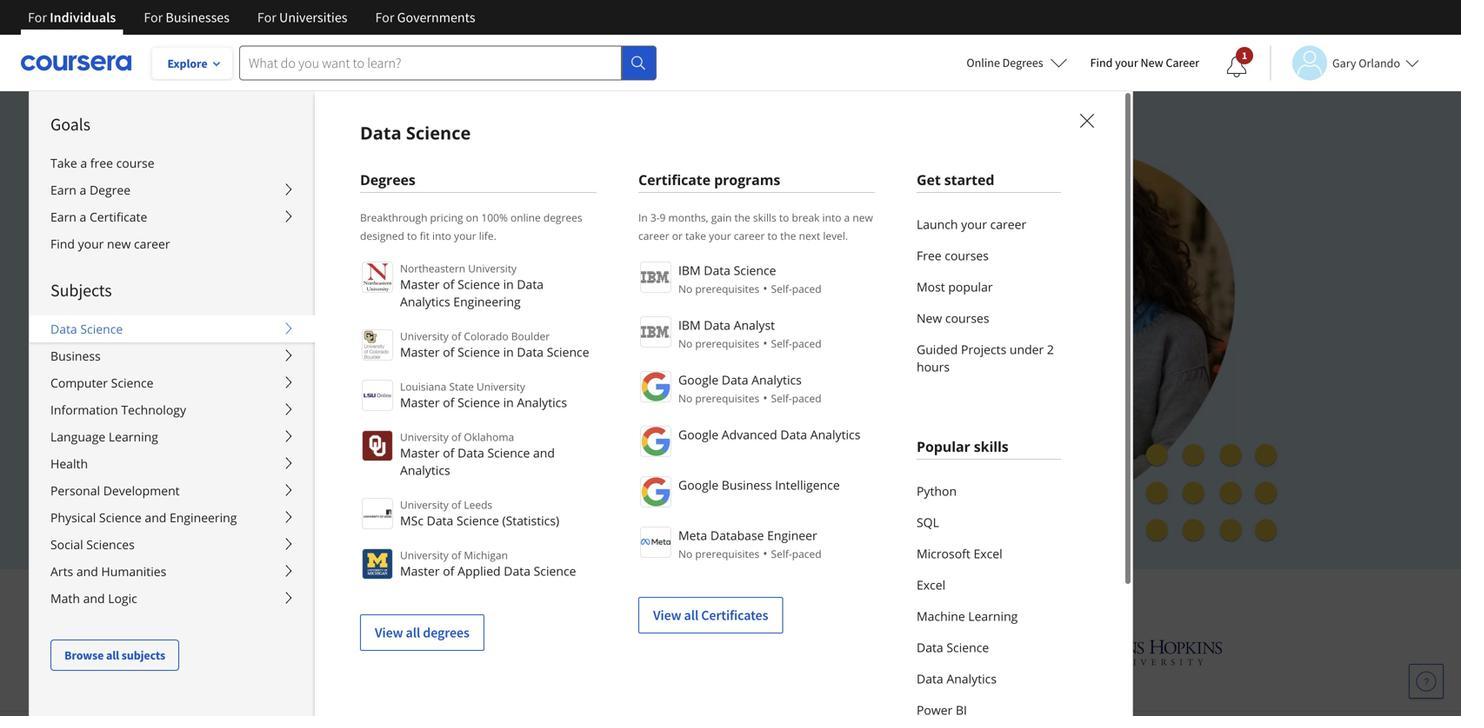 Task type: locate. For each thing, give the bounding box(es) containing it.
new down earn a certificate
[[107, 236, 131, 252]]

popular
[[948, 279, 993, 295]]

0 horizontal spatial skills
[[753, 210, 776, 225]]

learning down information technology
[[109, 429, 158, 445]]

data inside popup button
[[50, 321, 77, 337]]

prerequisites up the advanced on the bottom
[[695, 391, 759, 406]]

in up analyst
[[742, 275, 759, 301]]

of down state
[[443, 394, 454, 411]]

• inside meta database engineer no prerequisites • self-paced
[[763, 545, 768, 562]]

for universities
[[257, 9, 347, 26]]

university inside university of michigan master of applied data science
[[400, 548, 449, 563]]

1 vertical spatial new
[[107, 236, 131, 252]]

2 prerequisites from the top
[[695, 337, 759, 351]]

google business intelligence
[[678, 477, 840, 494]]

0 horizontal spatial on
[[466, 210, 479, 225]]

all for degrees
[[406, 624, 420, 642]]

data inside ibm data analyst no prerequisites • self-paced
[[704, 317, 731, 334]]

into inside breakthrough pricing on 100% online degrees designed to fit into your life.
[[432, 229, 451, 243]]

colorado
[[464, 329, 508, 344]]

for for individuals
[[28, 9, 47, 26]]

social
[[50, 537, 83, 553]]

certificate up 'find your new career'
[[90, 209, 147, 225]]

2 partnername logo image from the top
[[640, 317, 671, 348]]

for left businesses
[[144, 9, 163, 26]]

analytics down hec paris image
[[947, 671, 997, 688]]

information technology
[[50, 402, 186, 418]]

science inside university of michigan master of applied data science
[[534, 563, 576, 580]]

degrees right 'online'
[[543, 210, 582, 225]]

• for science
[[763, 280, 768, 297]]

0 horizontal spatial day
[[299, 430, 321, 447]]

no inside meta database engineer no prerequisites • self-paced
[[678, 547, 693, 561]]

• up analyst
[[763, 280, 768, 297]]

0 horizontal spatial engineering
[[170, 510, 237, 526]]

0 horizontal spatial degrees
[[360, 170, 416, 189]]

no down the hands-
[[678, 282, 693, 296]]

2 for from the left
[[144, 9, 163, 26]]

of
[[443, 276, 454, 293], [451, 329, 461, 344], [443, 344, 454, 361], [443, 394, 454, 411], [451, 430, 461, 444], [443, 445, 454, 461], [451, 498, 461, 512], [451, 548, 461, 563], [443, 563, 454, 580]]

1 horizontal spatial business
[[722, 477, 772, 494]]

1 vertical spatial engineering
[[170, 510, 237, 526]]

1 horizontal spatial excel
[[974, 546, 1002, 562]]

google advanced data analytics link
[[638, 424, 875, 457]]

learn from
[[382, 583, 496, 611]]

data science down subjects
[[50, 321, 123, 337]]

data science group
[[29, 90, 1461, 717]]

master down northeastern
[[400, 276, 440, 293]]

prerequisites inside the ibm data science no prerequisites • self-paced
[[695, 282, 759, 296]]

data inside northeastern university master of science in data analytics engineering
[[517, 276, 544, 293]]

google inside google data analytics no prerequisites • self-paced
[[678, 372, 719, 388]]

4 no from the top
[[678, 547, 693, 561]]

self- down 'engineer'
[[771, 547, 792, 561]]

from
[[443, 583, 491, 611]]

your inside in 3-9 months, gain the skills to break into a new career or take your career to the next level.
[[709, 229, 731, 243]]

guided projects under 2 hours
[[917, 341, 1054, 375]]

new
[[853, 210, 873, 225], [107, 236, 131, 252]]

science down "oklahoma"
[[487, 445, 530, 461]]

of down northeastern
[[443, 276, 454, 293]]

take
[[685, 229, 706, 243]]

no inside google data analytics no prerequisites • self-paced
[[678, 391, 693, 406]]

ibm inside the ibm data science no prerequisites • self-paced
[[678, 262, 701, 279]]

2
[[1047, 341, 1054, 358]]

ibm for ibm data science
[[678, 262, 701, 279]]

a inside dropdown button
[[80, 209, 86, 225]]

0 vertical spatial business
[[50, 348, 101, 364]]

1 horizontal spatial free
[[917, 247, 942, 264]]

close image
[[1075, 109, 1098, 131], [1075, 109, 1098, 131]]

0 horizontal spatial new
[[917, 310, 942, 327]]

with inside button
[[305, 471, 333, 487]]

analytics down northeastern
[[400, 294, 450, 310]]

science inside northeastern university master of science in data analytics engineering
[[458, 276, 500, 293]]

3 • from the top
[[763, 390, 768, 406]]

university inside university of oklahoma master of data science and analytics
[[400, 430, 449, 444]]

prerequisites down analyst
[[695, 337, 759, 351]]

data science down what do you want to learn? text field
[[360, 121, 471, 145]]

1 no from the top
[[678, 282, 693, 296]]

1 horizontal spatial skills
[[974, 437, 1009, 456]]

your inside unlimited access to 7,000+ world-class courses, hands-on projects, and job-ready certificate programs—all included in your subscription
[[226, 305, 267, 331]]

1 vertical spatial new
[[917, 310, 942, 327]]

/year
[[270, 471, 302, 487]]

excel link
[[917, 570, 1061, 601]]

0 vertical spatial certificate
[[638, 170, 711, 189]]

a for free
[[80, 155, 87, 171]]

in down boulder
[[503, 344, 514, 361]]

learning
[[109, 429, 158, 445], [968, 608, 1018, 625]]

no for meta database engineer
[[678, 547, 693, 561]]

google for google business intelligence
[[678, 477, 719, 494]]

self- inside ibm data analyst no prerequisites • self-paced
[[771, 337, 792, 351]]

new inside data science menu item
[[917, 310, 942, 327]]

1 vertical spatial find
[[50, 236, 75, 252]]

browse all subjects button
[[50, 640, 179, 671]]

find for find your new career
[[1090, 55, 1113, 70]]

list
[[917, 209, 1061, 383], [917, 476, 1061, 717]]

data inside university of michigan master of applied data science
[[504, 563, 531, 580]]

• down analyst
[[763, 335, 768, 351]]

0 horizontal spatial degrees
[[423, 624, 469, 642]]

1 vertical spatial the
[[780, 229, 796, 243]]

0 horizontal spatial find
[[50, 236, 75, 252]]

all left certificates
[[684, 607, 699, 624]]

analytics inside university of oklahoma master of data science and analytics
[[400, 462, 450, 479]]

unlimited access to 7,000+ world-class courses, hands-on projects, and job-ready certificate programs—all included in your subscription
[[226, 244, 759, 331]]

paced inside the ibm data science no prerequisites • self-paced
[[792, 282, 822, 296]]

2 no from the top
[[678, 337, 693, 351]]

1 button
[[1212, 46, 1261, 88]]

degrees up breakthrough
[[360, 170, 416, 189]]

0 horizontal spatial with
[[305, 471, 333, 487]]

data science inside data science popup button
[[50, 321, 123, 337]]

a for degree
[[80, 182, 86, 198]]

0 vertical spatial courses
[[945, 247, 989, 264]]

no inside ibm data analyst no prerequisites • self-paced
[[678, 337, 693, 351]]

1 horizontal spatial find
[[1090, 55, 1113, 70]]

science down 'world-'
[[458, 276, 500, 293]]

online degrees
[[967, 55, 1043, 70]]

view down learn on the bottom left of the page
[[375, 624, 403, 642]]

1 vertical spatial earn
[[50, 209, 76, 225]]

learn
[[382, 583, 438, 611]]

a for certificate
[[80, 209, 86, 225]]

0 vertical spatial free
[[917, 247, 942, 264]]

free
[[90, 155, 113, 171]]

1 vertical spatial skills
[[974, 437, 1009, 456]]

3 paced from the top
[[792, 391, 822, 406]]

business down google advanced data analytics link
[[722, 477, 772, 494]]

2 paced from the top
[[792, 337, 822, 351]]

prerequisites for science
[[695, 282, 759, 296]]

all inside button
[[106, 648, 119, 664]]

pricing
[[430, 210, 463, 225]]

master up money-
[[400, 445, 440, 461]]

for individuals
[[28, 9, 116, 26]]

applied
[[458, 563, 501, 580]]

prerequisites for analyst
[[695, 337, 759, 351]]

• inside google data analytics no prerequisites • self-paced
[[763, 390, 768, 406]]

prerequisites inside meta database engineer no prerequisites • self-paced
[[695, 547, 759, 561]]

certificates
[[701, 607, 768, 624]]

level.
[[823, 229, 848, 243]]

partnername logo image
[[640, 262, 671, 293], [640, 317, 671, 348], [640, 371, 671, 403], [640, 426, 671, 457], [640, 477, 671, 508], [640, 527, 671, 558]]

for
[[28, 9, 47, 26], [144, 9, 163, 26], [257, 9, 276, 26], [375, 9, 394, 26]]

new left career at the top right of page
[[1141, 55, 1163, 70]]

university of colorado boulder logo image
[[362, 330, 393, 361]]

1 horizontal spatial engineering
[[453, 294, 521, 310]]

start
[[254, 430, 284, 447]]

2 vertical spatial google
[[678, 477, 719, 494]]

for left "governments" on the top of the page
[[375, 9, 394, 26]]

science inside louisiana state university master of science in analytics
[[458, 394, 500, 411]]

and up 'subscription'
[[307, 275, 342, 301]]

engineering
[[453, 294, 521, 310], [170, 510, 237, 526]]

banner navigation
[[14, 0, 489, 35]]

1 google from the top
[[678, 372, 719, 388]]

0 vertical spatial new
[[853, 210, 873, 225]]

None search field
[[239, 46, 657, 80]]

social sciences button
[[30, 531, 315, 558]]

view inside 'link'
[[653, 607, 681, 624]]

logic
[[108, 591, 137, 607]]

university inside the university of leeds msc data science (statistics)
[[400, 498, 449, 512]]

1 horizontal spatial degrees
[[543, 210, 582, 225]]

0 vertical spatial ibm
[[678, 262, 701, 279]]

paced inside ibm data analyst no prerequisites • self-paced
[[792, 337, 822, 351]]

earn for earn a degree
[[50, 182, 76, 198]]

earn inside dropdown button
[[50, 209, 76, 225]]

degrees inside data science menu item
[[360, 170, 416, 189]]

5 master from the top
[[400, 563, 440, 580]]

data analytics
[[917, 671, 997, 688]]

earn inside popup button
[[50, 182, 76, 198]]

browse
[[64, 648, 104, 664]]

0 horizontal spatial free
[[324, 430, 350, 447]]

earn down "earn a degree"
[[50, 209, 76, 225]]

view all certificates list
[[638, 260, 875, 634]]

3 self- from the top
[[771, 391, 792, 406]]

1 vertical spatial certificate
[[90, 209, 147, 225]]

1 vertical spatial day
[[354, 471, 376, 487]]

data inside university of oklahoma master of data science and analytics
[[458, 445, 484, 461]]

self-
[[771, 282, 792, 296], [771, 337, 792, 351], [771, 391, 792, 406], [771, 547, 792, 561]]

0 vertical spatial the
[[734, 210, 750, 225]]

all
[[684, 607, 699, 624], [406, 624, 420, 642], [106, 648, 119, 664]]

university up back
[[400, 430, 449, 444]]

1 vertical spatial list
[[917, 476, 1061, 717]]

data inside the ibm data science no prerequisites • self-paced
[[704, 262, 731, 279]]

2 horizontal spatial data science
[[917, 640, 989, 656]]

university of michigan logo image
[[362, 549, 393, 580]]

1 vertical spatial business
[[722, 477, 772, 494]]

university down 'life.'
[[468, 261, 517, 276]]

learning down excel link
[[968, 608, 1018, 625]]

of inside louisiana state university master of science in analytics
[[443, 394, 454, 411]]

view up google image
[[653, 607, 681, 624]]

for left individuals
[[28, 9, 47, 26]]

paced inside google data analytics no prerequisites • self-paced
[[792, 391, 822, 406]]

partnername logo image for google data analytics
[[640, 371, 671, 403]]

into inside in 3-9 months, gain the skills to break into a new career or take your career to the next level.
[[822, 210, 841, 225]]

paced inside meta database engineer no prerequisites • self-paced
[[792, 547, 822, 561]]

1 paced from the top
[[792, 282, 822, 296]]

0 vertical spatial day
[[299, 430, 321, 447]]

all down learn on the bottom left of the page
[[406, 624, 420, 642]]

7,000+
[[404, 244, 464, 270]]

to down designed at the left top
[[381, 244, 399, 270]]

master for master of science in analytics
[[400, 394, 440, 411]]

new inside explore menu element
[[107, 236, 131, 252]]

3 no from the top
[[678, 391, 693, 406]]

1 horizontal spatial with
[[897, 583, 938, 611]]

5 partnername logo image from the top
[[640, 477, 671, 508]]

0 horizontal spatial learning
[[109, 429, 158, 445]]

projects,
[[226, 275, 302, 301]]

on
[[466, 210, 479, 225], [714, 244, 737, 270]]

popular
[[917, 437, 970, 456]]

0 horizontal spatial business
[[50, 348, 101, 364]]

a left degree
[[80, 182, 86, 198]]

1 vertical spatial free
[[324, 430, 350, 447]]

• for engineer
[[763, 545, 768, 562]]

hours
[[917, 359, 950, 375]]

louisiana state university logo image
[[362, 380, 393, 411]]

learning inside data science menu item
[[968, 608, 1018, 625]]

find for find your new career
[[50, 236, 75, 252]]

• inside ibm data analyst no prerequisites • self-paced
[[763, 335, 768, 351]]

partnername logo image for ibm data science
[[640, 262, 671, 293]]

analytics up msc
[[400, 462, 450, 479]]

world-
[[469, 244, 526, 270]]

guided projects under 2 hours link
[[917, 334, 1061, 383]]

of left leeds
[[451, 498, 461, 512]]

engineering inside northeastern university master of science in data analytics engineering
[[453, 294, 521, 310]]

4 for from the left
[[375, 9, 394, 26]]

paced down next
[[792, 282, 822, 296]]

universities
[[626, 583, 737, 611]]

0 horizontal spatial data science
[[50, 321, 123, 337]]

excel inside excel link
[[917, 577, 946, 594]]

4 • from the top
[[763, 545, 768, 562]]

gary orlando button
[[1270, 46, 1419, 80]]

1 for from the left
[[28, 9, 47, 26]]

the left next
[[780, 229, 796, 243]]

and inside unlimited access to 7,000+ world-class courses, hands-on projects, and job-ready certificate programs—all included in your subscription
[[307, 275, 342, 301]]

0 vertical spatial with
[[305, 471, 333, 487]]

university inside university of colorado boulder master of science in data science
[[400, 329, 449, 344]]

4 master from the top
[[400, 445, 440, 461]]

excel inside the microsoft excel link
[[974, 546, 1002, 562]]

prerequisites up analyst
[[695, 282, 759, 296]]

1 horizontal spatial view
[[653, 607, 681, 624]]

earn a degree
[[50, 182, 131, 198]]

0 horizontal spatial into
[[432, 229, 451, 243]]

most popular link
[[917, 271, 1061, 303]]

partnername logo image for ibm data analyst
[[640, 317, 671, 348]]

0 vertical spatial engineering
[[453, 294, 521, 310]]

coursera plus image
[[226, 163, 491, 189]]

a inside popup button
[[80, 182, 86, 198]]

0 horizontal spatial new
[[107, 236, 131, 252]]

your inside breakthrough pricing on 100% online degrees designed to fit into your life.
[[454, 229, 476, 243]]

1 vertical spatial degrees
[[360, 170, 416, 189]]

1 ibm from the top
[[678, 262, 701, 279]]

your down gain
[[709, 229, 731, 243]]

paced for analyst
[[792, 337, 822, 351]]

no inside the ibm data science no prerequisites • self-paced
[[678, 282, 693, 296]]

engineer
[[767, 527, 817, 544]]

1 prerequisites from the top
[[695, 282, 759, 296]]

0 horizontal spatial view
[[375, 624, 403, 642]]

3 master from the top
[[400, 394, 440, 411]]

for for universities
[[257, 9, 276, 26]]

2 • from the top
[[763, 335, 768, 351]]

3 for from the left
[[257, 9, 276, 26]]

find your new career
[[50, 236, 170, 252]]

learning inside popup button
[[109, 429, 158, 445]]

self- inside the ibm data science no prerequisites • self-paced
[[771, 282, 792, 296]]

0 vertical spatial degrees
[[543, 210, 582, 225]]

prerequisites for engineer
[[695, 547, 759, 561]]

designed
[[360, 229, 404, 243]]

all inside 'link'
[[684, 607, 699, 624]]

and left logic
[[83, 591, 105, 607]]

list for skills
[[917, 476, 1061, 717]]

programs
[[714, 170, 780, 189]]

3 google from the top
[[678, 477, 719, 494]]

google image
[[567, 637, 661, 669]]

earn
[[50, 182, 76, 198], [50, 209, 76, 225]]

self- inside google data analytics no prerequisites • self-paced
[[771, 391, 792, 406]]

prerequisites for analytics
[[695, 391, 759, 406]]

university right state
[[477, 380, 525, 394]]

no down meta
[[678, 547, 693, 561]]

data down class
[[517, 276, 544, 293]]

3 prerequisites from the top
[[695, 391, 759, 406]]

paced up google advanced data analytics
[[792, 391, 822, 406]]

the right gain
[[734, 210, 750, 225]]

university
[[468, 261, 517, 276], [400, 329, 449, 344], [477, 380, 525, 394], [400, 430, 449, 444], [400, 498, 449, 512], [400, 548, 449, 563]]

business inside view all certificates list
[[722, 477, 772, 494]]

new right break
[[853, 210, 873, 225]]

and down meta database engineer no prerequisites • self-paced
[[742, 583, 780, 611]]

start 7-day free trial button
[[226, 418, 408, 459]]

• for analyst
[[763, 335, 768, 351]]

self- down analyst
[[771, 337, 792, 351]]

1 vertical spatial google
[[678, 427, 719, 443]]

0 horizontal spatial all
[[106, 648, 119, 664]]

certificate up 9
[[638, 170, 711, 189]]

What do you want to learn? text field
[[239, 46, 622, 80]]

data science menu item
[[314, 90, 1461, 717]]

1
[[1242, 49, 1247, 62]]

degrees right online
[[1003, 55, 1043, 70]]

view for certificate programs
[[653, 607, 681, 624]]

self- up google advanced data analytics
[[771, 391, 792, 406]]

1 vertical spatial courses
[[945, 310, 989, 327]]

2 google from the top
[[678, 427, 719, 443]]

for left universities
[[257, 9, 276, 26]]

0 vertical spatial degrees
[[1003, 55, 1043, 70]]

intelligence
[[775, 477, 840, 494]]

coursera
[[944, 583, 1033, 611]]

1 earn from the top
[[50, 182, 76, 198]]

on down gain
[[714, 244, 737, 270]]

find your new career link
[[30, 230, 315, 257]]

1 horizontal spatial new
[[853, 210, 873, 225]]

4 prerequisites from the top
[[695, 547, 759, 561]]

1 vertical spatial excel
[[917, 577, 946, 594]]

1 vertical spatial on
[[714, 244, 737, 270]]

earn down take
[[50, 182, 76, 198]]

skills
[[753, 210, 776, 225], [974, 437, 1009, 456]]

science down personal development
[[99, 510, 142, 526]]

personal
[[50, 483, 100, 499]]

1 horizontal spatial on
[[714, 244, 737, 270]]

in down 'world-'
[[503, 276, 514, 293]]

prerequisites inside ibm data analyst no prerequisites • self-paced
[[695, 337, 759, 351]]

1 partnername logo image from the top
[[640, 262, 671, 293]]

list containing python
[[917, 476, 1061, 717]]

0 vertical spatial skills
[[753, 210, 776, 225]]

1 horizontal spatial data science
[[360, 121, 471, 145]]

1 • from the top
[[763, 280, 768, 297]]

skills up python link
[[974, 437, 1009, 456]]

to inside unlimited access to 7,000+ world-class courses, hands-on projects, and job-ready certificate programs—all included in your subscription
[[381, 244, 399, 270]]

1 vertical spatial degrees
[[423, 624, 469, 642]]

a left free on the top left of page
[[80, 155, 87, 171]]

prerequisites down "database"
[[695, 547, 759, 561]]

6 partnername logo image from the top
[[640, 527, 671, 558]]

4 paced from the top
[[792, 547, 822, 561]]

master inside university of michigan master of applied data science
[[400, 563, 440, 580]]

hands-
[[652, 244, 714, 270]]

degrees
[[543, 210, 582, 225], [423, 624, 469, 642]]

1 list from the top
[[917, 209, 1061, 383]]

1 vertical spatial into
[[432, 229, 451, 243]]

data down boulder
[[517, 344, 544, 361]]

4 partnername logo image from the top
[[640, 426, 671, 457]]

1 vertical spatial ibm
[[678, 317, 701, 334]]

0 vertical spatial excel
[[974, 546, 1002, 562]]

ibm inside ibm data analyst no prerequisites • self-paced
[[678, 317, 701, 334]]

career up free courses link in the right of the page
[[990, 216, 1026, 233]]

data down "oklahoma"
[[458, 445, 484, 461]]

science down in 3-9 months, gain the skills to break into a new career or take your career to the next level.
[[734, 262, 776, 279]]

no for ibm data science
[[678, 282, 693, 296]]

a down "earn a degree"
[[80, 209, 86, 225]]

trial
[[353, 430, 380, 447]]

university for data
[[400, 430, 449, 444]]

1 master from the top
[[400, 276, 440, 293]]

job-
[[347, 275, 381, 301]]

view inside list
[[375, 624, 403, 642]]

1 horizontal spatial degrees
[[1003, 55, 1043, 70]]

your down earn a certificate
[[78, 236, 104, 252]]

data inside university of colorado boulder master of science in data science
[[517, 344, 544, 361]]

2 horizontal spatial all
[[684, 607, 699, 624]]

northeastern university master of science in data analytics engineering
[[400, 261, 544, 310]]

1 vertical spatial learning
[[968, 608, 1018, 625]]

in inside unlimited access to 7,000+ world-class courses, hands-on projects, and job-ready certificate programs—all included in your subscription
[[742, 275, 759, 301]]

1 horizontal spatial all
[[406, 624, 420, 642]]

physical science and engineering
[[50, 510, 237, 526]]

google left the advanced on the bottom
[[678, 427, 719, 443]]

science down what do you want to learn? text field
[[406, 121, 471, 145]]

into for degrees
[[432, 229, 451, 243]]

• inside the ibm data science no prerequisites • self-paced
[[763, 280, 768, 297]]

3 partnername logo image from the top
[[640, 371, 671, 403]]

engineering up the colorado
[[453, 294, 521, 310]]

coursera image
[[21, 49, 131, 77]]

0 vertical spatial earn
[[50, 182, 76, 198]]

data
[[360, 121, 402, 145], [704, 262, 731, 279], [517, 276, 544, 293], [704, 317, 731, 334], [50, 321, 77, 337], [517, 344, 544, 361], [722, 372, 748, 388], [780, 427, 807, 443], [458, 445, 484, 461], [427, 513, 453, 529], [504, 563, 531, 580], [917, 640, 943, 656], [917, 671, 943, 688]]

2 list from the top
[[917, 476, 1061, 717]]

a inside "link"
[[80, 155, 87, 171]]

0 horizontal spatial certificate
[[90, 209, 147, 225]]

2 master from the top
[[400, 344, 440, 361]]

0 vertical spatial into
[[822, 210, 841, 225]]

partnername logo image inside google advanced data analytics link
[[640, 426, 671, 457]]

2 earn from the top
[[50, 209, 76, 225]]

2 vertical spatial data science
[[917, 640, 989, 656]]

your down the projects,
[[226, 305, 267, 331]]

0 vertical spatial list
[[917, 209, 1061, 383]]

explore button
[[152, 48, 232, 79]]

0 vertical spatial learning
[[109, 429, 158, 445]]

0 horizontal spatial excel
[[917, 577, 946, 594]]

career inside explore menu element
[[134, 236, 170, 252]]

0 vertical spatial google
[[678, 372, 719, 388]]

most popular
[[917, 279, 993, 295]]

1 horizontal spatial into
[[822, 210, 841, 225]]

1 horizontal spatial new
[[1141, 55, 1163, 70]]

self- for analyst
[[771, 337, 792, 351]]

arts and humanities button
[[30, 558, 315, 585]]

self- inside meta database engineer no prerequisites • self-paced
[[771, 547, 792, 561]]

2 courses from the top
[[945, 310, 989, 327]]

/month, cancel anytime
[[247, 390, 392, 406]]

2 self- from the top
[[771, 337, 792, 351]]

courses for free courses
[[945, 247, 989, 264]]

2 ibm from the top
[[678, 317, 701, 334]]

life.
[[479, 229, 496, 243]]

0 vertical spatial find
[[1090, 55, 1113, 70]]

degrees down learn from
[[423, 624, 469, 642]]

career down earn a certificate dropdown button
[[134, 236, 170, 252]]

data down hec paris image
[[917, 671, 943, 688]]

analytics inside louisiana state university master of science in analytics
[[517, 394, 567, 411]]

1 vertical spatial data science
[[50, 321, 123, 337]]

0 vertical spatial on
[[466, 210, 479, 225]]

business
[[50, 348, 101, 364], [722, 477, 772, 494]]

for for governments
[[375, 9, 394, 26]]

google for google data analytics no prerequisites • self-paced
[[678, 372, 719, 388]]

with down microsoft
[[897, 583, 938, 611]]

new courses link
[[917, 303, 1061, 334]]

1 horizontal spatial certificate
[[638, 170, 711, 189]]

data down ibm data analyst no prerequisites • self-paced
[[722, 372, 748, 388]]

ibm down the included
[[678, 317, 701, 334]]

master inside university of oklahoma master of data science and analytics
[[400, 445, 440, 461]]

data right msc
[[427, 513, 453, 529]]

help center image
[[1416, 671, 1437, 692]]

data down michigan
[[504, 563, 531, 580]]

guided
[[917, 341, 958, 358]]

google down ibm data analyst no prerequisites • self-paced
[[678, 372, 719, 388]]

1 self- from the top
[[771, 282, 792, 296]]

1 courses from the top
[[945, 247, 989, 264]]

4 self- from the top
[[771, 547, 792, 561]]

paced up google data analytics no prerequisites • self-paced on the bottom of page
[[792, 337, 822, 351]]

view all certificates link
[[638, 598, 783, 634]]

list containing launch your career
[[917, 209, 1061, 383]]

with left 14- on the left bottom of the page
[[305, 471, 333, 487]]

online degrees button
[[953, 43, 1082, 82]]

a up level.
[[844, 210, 850, 225]]

excel
[[974, 546, 1002, 562], [917, 577, 946, 594]]

day right start
[[299, 430, 321, 447]]

ibm down take
[[678, 262, 701, 279]]

individuals
[[50, 9, 116, 26]]

university of illinois at urbana-champaign image
[[238, 639, 374, 667]]

1 horizontal spatial learning
[[968, 608, 1018, 625]]

all inside list
[[406, 624, 420, 642]]



Task type: describe. For each thing, give the bounding box(es) containing it.
plus
[[1038, 583, 1079, 611]]

0 horizontal spatial the
[[734, 210, 750, 225]]

personal development
[[50, 483, 180, 499]]

northeastern
[[400, 261, 465, 276]]

businesses
[[166, 9, 230, 26]]

unlimited
[[226, 244, 313, 270]]

take a free course
[[50, 155, 154, 171]]

analytics inside northeastern university master of science in data analytics engineering
[[400, 294, 450, 310]]

of inside northeastern university master of science in data analytics engineering
[[443, 276, 454, 293]]

meta
[[678, 527, 707, 544]]

your inside explore menu element
[[78, 236, 104, 252]]

johns hopkins university image
[[1058, 637, 1223, 669]]

certificate inside dropdown button
[[90, 209, 147, 225]]

anytime
[[341, 390, 392, 406]]

meta database engineer no prerequisites • self-paced
[[678, 527, 822, 562]]

1 horizontal spatial day
[[354, 471, 376, 487]]

view all degrees list
[[360, 260, 597, 651]]

subjects
[[50, 280, 112, 301]]

explore menu element
[[30, 91, 315, 671]]

math and logic button
[[30, 585, 315, 612]]

database
[[710, 527, 764, 544]]

university of michigan image
[[717, 629, 763, 677]]

on inside breakthrough pricing on 100% online degrees designed to fit into your life.
[[466, 210, 479, 225]]

to left next
[[768, 229, 778, 243]]

0 vertical spatial data science
[[360, 121, 471, 145]]

engineering inside dropdown button
[[170, 510, 237, 526]]

certificate inside data science menu item
[[638, 170, 711, 189]]

health
[[50, 456, 88, 472]]

science down the colorado
[[458, 344, 500, 361]]

9
[[660, 210, 666, 225]]

find your new career link
[[1082, 52, 1208, 74]]

computer science button
[[30, 370, 315, 397]]

partnername logo image for meta database engineer
[[640, 527, 671, 558]]

google business intelligence link
[[638, 475, 875, 508]]

gary orlando
[[1332, 55, 1400, 71]]

louisiana
[[400, 380, 446, 394]]

skills inside in 3-9 months, gain the skills to break into a new career or take your career to the next level.
[[753, 210, 776, 225]]

view all degrees
[[375, 624, 469, 642]]

and right arts
[[76, 564, 98, 580]]

science inside dropdown button
[[99, 510, 142, 526]]

100%
[[481, 210, 508, 225]]

business inside popup button
[[50, 348, 101, 364]]

hec paris image
[[941, 635, 1002, 671]]

universities
[[279, 9, 347, 26]]

self- for science
[[771, 282, 792, 296]]

and inside popup button
[[83, 591, 105, 607]]

of left "oklahoma"
[[451, 430, 461, 444]]

development
[[103, 483, 180, 499]]

math
[[50, 591, 80, 607]]

louisiana state university master of science in analytics
[[400, 380, 567, 411]]

technology
[[121, 402, 186, 418]]

no for ibm data analyst
[[678, 337, 693, 351]]

new inside in 3-9 months, gain the skills to break into a new career or take your career to the next level.
[[853, 210, 873, 225]]

and inside university of oklahoma master of data science and analytics
[[533, 445, 555, 461]]

degrees inside breakthrough pricing on 100% online degrees designed to fit into your life.
[[543, 210, 582, 225]]

science inside the ibm data science no prerequisites • self-paced
[[734, 262, 776, 279]]

computer science
[[50, 375, 154, 391]]

14-
[[336, 471, 354, 487]]

ibm data science no prerequisites • self-paced
[[678, 262, 822, 297]]

language learning
[[50, 429, 158, 445]]

boulder
[[511, 329, 550, 344]]

programs—all
[[529, 275, 656, 301]]

michigan
[[464, 548, 508, 563]]

take a free course link
[[30, 150, 315, 177]]

career up the ibm data science no prerequisites • self-paced
[[734, 229, 765, 243]]

master inside northeastern university master of science in data analytics engineering
[[400, 276, 440, 293]]

of up learn from
[[443, 563, 454, 580]]

• for analytics
[[763, 390, 768, 406]]

view all degrees link
[[360, 615, 484, 651]]

science inside university of oklahoma master of data science and analytics
[[487, 445, 530, 461]]

new courses
[[917, 310, 989, 327]]

data inside google data analytics no prerequisites • self-paced
[[722, 372, 748, 388]]

degrees inside list
[[423, 624, 469, 642]]

to inside breakthrough pricing on 100% online degrees designed to fit into your life.
[[407, 229, 417, 243]]

university for applied
[[400, 548, 449, 563]]

of up back
[[443, 445, 454, 461]]

earn for earn a certificate
[[50, 209, 76, 225]]

free courses
[[917, 247, 989, 264]]

data right the advanced on the bottom
[[780, 427, 807, 443]]

/year with 14-day money-back guarantee
[[270, 471, 519, 487]]

your left career at the top right of page
[[1115, 55, 1138, 70]]

data science inside data science link
[[917, 640, 989, 656]]

on inside unlimited access to 7,000+ world-class courses, hands-on projects, and job-ready certificate programs—all included in your subscription
[[714, 244, 737, 270]]

analytics inside google data analytics no prerequisites • self-paced
[[752, 372, 802, 388]]

start 7-day free trial
[[254, 430, 380, 447]]

science inside the university of leeds msc data science (statistics)
[[457, 513, 499, 529]]

close image
[[1076, 110, 1098, 132]]

self- for analytics
[[771, 391, 792, 406]]

sql link
[[917, 507, 1061, 538]]

paced for engineer
[[792, 547, 822, 561]]

microsoft excel
[[917, 546, 1002, 562]]

all for certificate programs
[[684, 607, 699, 624]]

cancel
[[299, 390, 338, 406]]

list for started
[[917, 209, 1061, 383]]

science down boulder
[[547, 344, 589, 361]]

partnername logo image inside google business intelligence link
[[640, 477, 671, 508]]

data inside the university of leeds msc data science (statistics)
[[427, 513, 453, 529]]

master inside university of colorado boulder master of science in data science
[[400, 344, 440, 361]]

data inside "link"
[[917, 671, 943, 688]]

free inside button
[[324, 430, 350, 447]]

physical
[[50, 510, 96, 526]]

university for science
[[400, 498, 449, 512]]

northeastern university  logo image
[[362, 262, 393, 293]]

sql
[[917, 514, 939, 531]]

leading
[[550, 583, 620, 611]]

duke university image
[[430, 637, 511, 664]]

oklahoma
[[464, 430, 514, 444]]

certificate programs
[[638, 170, 780, 189]]

online
[[967, 55, 1000, 70]]

career down "3-"
[[638, 229, 669, 243]]

of up state
[[443, 344, 454, 361]]

university inside louisiana state university master of science in analytics
[[477, 380, 525, 394]]

data science link
[[917, 632, 1061, 664]]

university of oklahoma logo image
[[362, 431, 393, 462]]

free inside data science menu item
[[917, 247, 942, 264]]

of inside the university of leeds msc data science (statistics)
[[451, 498, 461, 512]]

of up applied
[[451, 548, 461, 563]]

no for google data analytics
[[678, 391, 693, 406]]

health button
[[30, 451, 315, 477]]

master for master of applied data science
[[400, 563, 440, 580]]

master for master of data science and analytics
[[400, 445, 440, 461]]

/month,
[[247, 390, 296, 406]]

degree
[[90, 182, 131, 198]]

1 horizontal spatial the
[[780, 229, 796, 243]]

msc
[[400, 513, 424, 529]]

arts and humanities
[[50, 564, 166, 580]]

free courses link
[[917, 240, 1061, 271]]

information technology button
[[30, 397, 315, 424]]

google data analytics no prerequisites • self-paced
[[678, 372, 822, 406]]

business button
[[30, 343, 315, 370]]

in inside university of colorado boulder master of science in data science
[[503, 344, 514, 361]]

for for businesses
[[144, 9, 163, 26]]

take
[[50, 155, 77, 171]]

certificate
[[436, 275, 524, 301]]

1 vertical spatial with
[[897, 583, 938, 611]]

in inside louisiana state university master of science in analytics
[[503, 394, 514, 411]]

launch your career
[[917, 216, 1026, 233]]

google for google advanced data analytics
[[678, 427, 719, 443]]

of left the colorado
[[451, 329, 461, 344]]

to left break
[[779, 210, 789, 225]]

view for degrees
[[375, 624, 403, 642]]

university for of
[[400, 329, 449, 344]]

university inside northeastern university master of science in data analytics engineering
[[468, 261, 517, 276]]

back
[[424, 471, 453, 487]]

paced for analytics
[[792, 391, 822, 406]]

browse all subjects
[[64, 648, 165, 664]]

for businesses
[[144, 9, 230, 26]]

0 vertical spatial new
[[1141, 55, 1163, 70]]

and down development
[[145, 510, 166, 526]]

paced for science
[[792, 282, 822, 296]]

/year with 14-day money-back guarantee button
[[226, 470, 519, 488]]

analytics inside "link"
[[947, 671, 997, 688]]

get started
[[917, 170, 994, 189]]

find your new career
[[1090, 55, 1199, 70]]

university of leeds logo image
[[362, 498, 393, 530]]

a inside in 3-9 months, gain the skills to break into a new career or take your career to the next level.
[[844, 210, 850, 225]]

included
[[660, 275, 737, 301]]

data down the machine
[[917, 640, 943, 656]]

university of colorado boulder master of science in data science
[[400, 329, 589, 361]]

courses for new courses
[[945, 310, 989, 327]]

learning for machine learning
[[968, 608, 1018, 625]]

data up coursera plus image
[[360, 121, 402, 145]]

social sciences
[[50, 537, 135, 553]]

data science button
[[30, 316, 315, 343]]

ibm data analyst no prerequisites • self-paced
[[678, 317, 822, 351]]

humanities
[[101, 564, 166, 580]]

gary
[[1332, 55, 1356, 71]]

arts
[[50, 564, 73, 580]]

started
[[944, 170, 994, 189]]

into for certificate programs
[[822, 210, 841, 225]]

self- for engineer
[[771, 547, 792, 561]]

science up information technology
[[111, 375, 154, 391]]

data analytics link
[[917, 664, 1061, 695]]

degrees inside popup button
[[1003, 55, 1043, 70]]

science down subjects
[[80, 321, 123, 337]]

your up free courses link in the right of the page
[[961, 216, 987, 233]]

ibm for ibm data analyst
[[678, 317, 701, 334]]

3-
[[650, 210, 660, 225]]

science down machine learning
[[947, 640, 989, 656]]

earn a certificate
[[50, 209, 147, 225]]

show notifications image
[[1226, 57, 1247, 77]]

learning for language learning
[[109, 429, 158, 445]]

or
[[672, 229, 683, 243]]

physical science and engineering button
[[30, 504, 315, 531]]

in inside northeastern university master of science in data analytics engineering
[[503, 276, 514, 293]]

analytics up intelligence
[[810, 427, 861, 443]]



Task type: vqa. For each thing, say whether or not it's contained in the screenshot.


